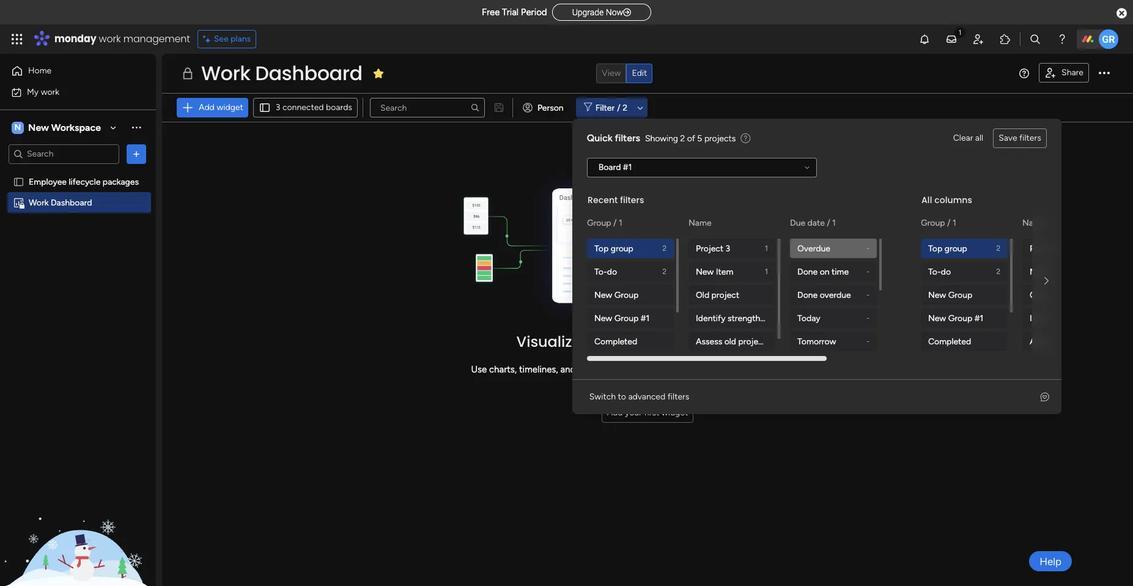 Task type: describe. For each thing, give the bounding box(es) containing it.
get
[[649, 364, 663, 375]]

to-do for recent
[[595, 266, 617, 277]]

inbox image
[[946, 33, 958, 45]]

and inside "use charts, timelines, and other widgets to get insights from all of your boards at once learn more"
[[561, 364, 576, 375]]

project for new item
[[1030, 243, 1058, 254]]

due date / 1
[[790, 218, 836, 228]]

visualize
[[517, 331, 581, 352]]

name for identify strengths and weaknesses
[[689, 218, 712, 228]]

Search in workspace field
[[26, 147, 102, 161]]

all columns
[[922, 194, 973, 206]]

old project for identify strengths and weak
[[1030, 290, 1074, 300]]

add widget
[[199, 102, 243, 113]]

all inside "use charts, timelines, and other widgets to get insights from all of your boards at once learn more"
[[721, 364, 730, 375]]

group / 1 for all
[[921, 218, 957, 228]]

1 right the date
[[833, 218, 836, 228]]

quick filters showing 2 of 5 projects
[[587, 132, 736, 144]]

person button
[[518, 98, 571, 117]]

clear all button
[[949, 129, 989, 148]]

on
[[820, 266, 830, 277]]

identify strengths and weak
[[1030, 313, 1134, 323]]

2 name group from the left
[[1023, 239, 1134, 351]]

3 for new item
[[1060, 243, 1065, 254]]

workspace options image
[[130, 121, 143, 134]]

today
[[798, 313, 821, 323]]

help
[[1040, 555, 1062, 568]]

1 new item from the left
[[696, 266, 734, 277]]

board
[[599, 162, 621, 173]]

top for all
[[929, 243, 943, 254]]

project's for progress
[[739, 336, 772, 347]]

save filters
[[999, 133, 1042, 143]]

use charts, timelines, and other widgets to get insights from all of your boards at once learn more
[[471, 364, 825, 387]]

work for monday
[[99, 32, 121, 46]]

- for overdue
[[867, 244, 870, 253]]

due
[[790, 218, 806, 228]]

learn more image
[[741, 133, 751, 144]]

widgets
[[603, 364, 635, 375]]

add your first widget button
[[602, 403, 694, 423]]

to inside "use charts, timelines, and other widgets to get insights from all of your boards at once learn more"
[[638, 364, 646, 375]]

data
[[585, 331, 620, 352]]

filters for save
[[1020, 133, 1042, 143]]

edit button
[[627, 64, 653, 83]]

my work
[[27, 87, 59, 97]]

board #1
[[599, 162, 632, 173]]

identify for identify strengths and weak
[[1030, 313, 1060, 323]]

upgrade now
[[573, 7, 624, 17]]

search everything image
[[1030, 33, 1042, 45]]

do for columns
[[941, 266, 951, 277]]

share
[[1062, 67, 1084, 78]]

public board image
[[13, 176, 24, 188]]

project's for progre
[[1073, 336, 1106, 347]]

clear
[[954, 133, 974, 143]]

0 horizontal spatial private dashboard image
[[13, 197, 24, 208]]

and for weak
[[1101, 313, 1115, 323]]

group for filters
[[611, 243, 634, 254]]

identify for identify strengths and weaknesses
[[696, 313, 726, 323]]

v2 user feedback image
[[1041, 391, 1050, 404]]

assess old project's progress
[[696, 336, 808, 347]]

tomorrow
[[798, 336, 837, 347]]

3 connected boards
[[276, 102, 352, 113]]

done for done overdue
[[798, 290, 818, 300]]

done overdue
[[798, 290, 851, 300]]

employee
[[29, 177, 67, 187]]

dialog inside work dashboard banner
[[573, 119, 1134, 468]]

all inside button
[[976, 133, 984, 143]]

learn more link
[[626, 376, 670, 389]]

save filters button
[[994, 129, 1047, 148]]

project 3 for 1
[[696, 243, 731, 254]]

old project for identify strengths and weaknesses
[[696, 290, 740, 300]]

free
[[482, 7, 500, 18]]

dapulse close image
[[1117, 7, 1128, 20]]

more
[[650, 377, 670, 387]]

more options image
[[1100, 68, 1111, 79]]

filter / 2
[[596, 102, 628, 113]]

help image
[[1057, 33, 1069, 45]]

filter
[[596, 102, 615, 113]]

name for identify strengths and weak
[[1023, 218, 1046, 228]]

other
[[578, 364, 600, 375]]

advanced
[[629, 392, 666, 402]]

completed for columns
[[929, 336, 972, 347]]

5
[[698, 133, 703, 143]]

trial
[[502, 7, 519, 18]]

done for done on time
[[798, 266, 818, 277]]

do for filters
[[607, 266, 617, 277]]

new group #1 for filters
[[595, 313, 650, 323]]

charts,
[[490, 364, 517, 375]]

new inside the workspace selection element
[[28, 121, 49, 133]]

group for columns
[[945, 243, 968, 254]]

my
[[27, 87, 39, 97]]

edit
[[632, 68, 648, 78]]

1 image
[[955, 25, 966, 39]]

lottie animation element
[[0, 463, 156, 586]]

Filter dashboard by text search field
[[370, 98, 485, 117]]

save
[[999, 133, 1018, 143]]

workspace image
[[12, 121, 24, 134]]

my work button
[[7, 82, 132, 102]]

timelines,
[[519, 364, 559, 375]]

recent
[[588, 194, 618, 206]]

your inside "use charts, timelines, and other widgets to get insights from all of your boards at once learn more"
[[743, 364, 761, 375]]

now
[[606, 7, 624, 17]]

add your first widget
[[607, 408, 689, 418]]

old for identify strengths and weaknesses
[[696, 290, 710, 300]]

connected
[[283, 102, 324, 113]]

of inside "use charts, timelines, and other widgets to get insights from all of your boards at once learn more"
[[732, 364, 741, 375]]

#1 for recent
[[641, 313, 650, 323]]

columns
[[935, 194, 973, 206]]

assess for assess old project's progre
[[1030, 336, 1057, 347]]

monday
[[54, 32, 96, 46]]

project 3 for new item
[[1030, 243, 1065, 254]]

home
[[28, 65, 52, 76]]

see plans button
[[197, 30, 256, 48]]

visualize data from multiple boards
[[517, 331, 779, 352]]

showing
[[646, 133, 679, 143]]

add for add widget
[[199, 102, 215, 113]]

first
[[645, 408, 660, 418]]

- for tomorrow
[[867, 337, 870, 346]]

search image
[[470, 103, 480, 113]]

/ right the date
[[827, 218, 831, 228]]

filters for quick
[[615, 132, 641, 144]]

work inside work dashboard banner
[[201, 59, 251, 87]]

- for done overdue
[[867, 291, 870, 299]]

help button
[[1030, 551, 1073, 572]]

new workspace
[[28, 121, 101, 133]]

display modes group
[[597, 64, 653, 83]]

weaknesses
[[783, 313, 829, 323]]

top group for columns
[[929, 243, 968, 254]]

boards inside popup button
[[326, 102, 352, 113]]

management
[[123, 32, 190, 46]]

insights
[[665, 364, 697, 375]]

/ down 'all columns'
[[948, 218, 951, 228]]

to inside switch to advanced filters button
[[618, 392, 627, 402]]

1 horizontal spatial private dashboard image
[[181, 66, 195, 81]]

new group for columns
[[929, 290, 973, 300]]

upgrade now link
[[552, 4, 652, 21]]

and for weaknesses
[[767, 313, 781, 323]]

quick
[[587, 132, 613, 144]]

list box containing employee lifecycle packages
[[0, 169, 156, 378]]

options image
[[130, 148, 143, 160]]

n
[[14, 122, 21, 132]]



Task type: vqa. For each thing, say whether or not it's contained in the screenshot.
the right 'N'
no



Task type: locate. For each thing, give the bounding box(es) containing it.
0 horizontal spatial group / 1 group
[[587, 239, 677, 398]]

from right insights
[[699, 364, 719, 375]]

0 horizontal spatial top
[[595, 243, 609, 254]]

0 vertical spatial done
[[798, 266, 818, 277]]

from
[[624, 331, 659, 352], [699, 364, 719, 375]]

2 to-do from the left
[[929, 266, 951, 277]]

private dashboard image up add widget popup button
[[181, 66, 195, 81]]

0 vertical spatial of
[[688, 133, 696, 143]]

remove from favorites image
[[373, 67, 385, 79]]

0 horizontal spatial strengths
[[728, 313, 765, 323]]

0 horizontal spatial group
[[611, 243, 634, 254]]

0 vertical spatial to
[[638, 364, 646, 375]]

1 horizontal spatial dashboard
[[255, 59, 363, 87]]

0 horizontal spatial identify
[[696, 313, 726, 323]]

top for recent
[[595, 243, 609, 254]]

old project
[[696, 290, 740, 300], [1030, 290, 1074, 300]]

completed for filters
[[595, 336, 638, 347]]

switch
[[590, 392, 616, 402]]

0 horizontal spatial new group #1
[[595, 313, 650, 323]]

work dashboard inside banner
[[201, 59, 363, 87]]

1 vertical spatial of
[[732, 364, 741, 375]]

2 assess from the left
[[1030, 336, 1057, 347]]

widget
[[217, 102, 243, 113], [662, 408, 689, 418]]

None search field
[[370, 98, 485, 117]]

new group #1
[[595, 313, 650, 323], [929, 313, 984, 323]]

work down see plans button
[[201, 59, 251, 87]]

2 name from the left
[[1023, 218, 1046, 228]]

old up 'multiple'
[[696, 290, 710, 300]]

group down columns
[[945, 243, 968, 254]]

work dashboard banner
[[162, 54, 1134, 468]]

overdue
[[820, 290, 851, 300]]

#1
[[623, 162, 632, 173], [641, 313, 650, 323], [975, 313, 984, 323]]

to-do for all
[[929, 266, 951, 277]]

to right 'switch'
[[618, 392, 627, 402]]

0 horizontal spatial all
[[721, 364, 730, 375]]

top down "recent"
[[595, 243, 609, 254]]

work right the my
[[41, 87, 59, 97]]

top group for filters
[[595, 243, 634, 254]]

item
[[716, 266, 734, 277], [1050, 266, 1068, 277]]

2 done from the top
[[798, 290, 818, 300]]

2 project 3 from the left
[[1030, 243, 1065, 254]]

period
[[521, 7, 547, 18]]

2 group from the left
[[945, 243, 968, 254]]

arrow down image
[[633, 100, 648, 115]]

3 for 1
[[726, 243, 731, 254]]

due date / 1 group
[[790, 239, 880, 468]]

dashboard inside banner
[[255, 59, 363, 87]]

project up identify strengths and weaknesses
[[712, 290, 740, 300]]

old for assess old project's progress
[[725, 336, 737, 347]]

0 vertical spatial add
[[199, 102, 215, 113]]

widget inside popup button
[[217, 102, 243, 113]]

1 vertical spatial add
[[607, 408, 623, 418]]

add inside button
[[607, 408, 623, 418]]

0 vertical spatial work dashboard
[[201, 59, 363, 87]]

1 strengths from the left
[[728, 313, 765, 323]]

group / 1 down 'all columns'
[[921, 218, 957, 228]]

and left weak
[[1101, 313, 1115, 323]]

0 horizontal spatial group / 1
[[587, 218, 623, 228]]

work down employee
[[29, 197, 49, 208]]

2 project from the left
[[1030, 243, 1058, 254]]

visualize data from multiple boards element
[[162, 122, 1134, 423]]

identify up 'multiple'
[[696, 313, 726, 323]]

list box
[[0, 169, 156, 378]]

1 completed from the left
[[595, 336, 638, 347]]

strengths up assess old project's progre
[[1062, 313, 1099, 323]]

0 vertical spatial your
[[743, 364, 761, 375]]

1 horizontal spatial work dashboard
[[201, 59, 363, 87]]

to-
[[595, 266, 607, 277], [929, 266, 941, 277]]

1 vertical spatial all
[[721, 364, 730, 375]]

- for done on time
[[867, 267, 870, 276]]

name group
[[689, 239, 829, 351], [1023, 239, 1134, 351]]

all down assess old project's progress
[[721, 364, 730, 375]]

at
[[794, 364, 802, 375]]

1 identify from the left
[[696, 313, 726, 323]]

1 vertical spatial widget
[[662, 408, 689, 418]]

0 horizontal spatial completed
[[595, 336, 638, 347]]

your down switch to advanced filters button on the bottom of the page
[[625, 408, 642, 418]]

2 new group from the left
[[929, 290, 973, 300]]

0 horizontal spatial project
[[712, 290, 740, 300]]

1 vertical spatial done
[[798, 290, 818, 300]]

1 horizontal spatial name group
[[1023, 239, 1134, 351]]

0 vertical spatial dashboard
[[255, 59, 363, 87]]

2 top from the left
[[929, 243, 943, 254]]

project for 1
[[696, 243, 724, 254]]

2 do from the left
[[941, 266, 951, 277]]

2 group / 1 from the left
[[921, 218, 957, 228]]

share button
[[1040, 63, 1090, 83]]

workspace selection element
[[12, 120, 103, 135]]

group down recent filters
[[611, 243, 634, 254]]

1 horizontal spatial widget
[[662, 408, 689, 418]]

lifecycle
[[69, 177, 101, 187]]

2 strengths from the left
[[1062, 313, 1099, 323]]

1 to- from the left
[[595, 266, 607, 277]]

2 horizontal spatial 3
[[1060, 243, 1065, 254]]

1 assess from the left
[[696, 336, 723, 347]]

1 vertical spatial work
[[29, 197, 49, 208]]

1 horizontal spatial new group #1
[[929, 313, 984, 323]]

and
[[767, 313, 781, 323], [1101, 313, 1115, 323], [561, 364, 576, 375]]

1 top from the left
[[595, 243, 609, 254]]

2 to- from the left
[[929, 266, 941, 277]]

old down identify strengths and weak at right
[[1059, 336, 1071, 347]]

group / 1 for recent
[[587, 218, 623, 228]]

2 inside the quick filters showing 2 of 5 projects
[[681, 133, 686, 143]]

2 new item from the left
[[1030, 266, 1068, 277]]

old
[[696, 290, 710, 300], [1030, 290, 1044, 300]]

switch to advanced filters button
[[585, 387, 695, 407]]

all right clear
[[976, 133, 984, 143]]

filters right "recent"
[[620, 194, 645, 206]]

1 new group #1 from the left
[[595, 313, 650, 323]]

identify
[[696, 313, 726, 323], [1030, 313, 1060, 323]]

1 project from the left
[[712, 290, 740, 300]]

weak
[[1117, 313, 1134, 323]]

filters down more
[[668, 392, 690, 402]]

add widget button
[[177, 98, 248, 117]]

done
[[798, 266, 818, 277], [798, 290, 818, 300]]

top down all
[[929, 243, 943, 254]]

dapulse rightstroke image
[[624, 8, 632, 17]]

view
[[602, 68, 621, 78]]

projects
[[705, 133, 736, 143]]

1 vertical spatial dashboard
[[51, 197, 92, 208]]

2 vertical spatial boards
[[763, 364, 791, 375]]

1 name from the left
[[689, 218, 712, 228]]

1 horizontal spatial project
[[1030, 243, 1058, 254]]

1 horizontal spatial work
[[99, 32, 121, 46]]

0 horizontal spatial to-do
[[595, 266, 617, 277]]

boards right connected
[[326, 102, 352, 113]]

all
[[976, 133, 984, 143], [721, 364, 730, 375]]

filters right save
[[1020, 133, 1042, 143]]

0 horizontal spatial assess
[[696, 336, 723, 347]]

top group down recent filters
[[595, 243, 634, 254]]

#1 for all
[[975, 313, 984, 323]]

add
[[199, 102, 215, 113], [607, 408, 623, 418]]

filters inside save filters 'button'
[[1020, 133, 1042, 143]]

1 - from the top
[[867, 244, 870, 253]]

1 down recent filters
[[619, 218, 623, 228]]

1 horizontal spatial to
[[638, 364, 646, 375]]

2 new group #1 from the left
[[929, 313, 984, 323]]

employee lifecycle packages
[[29, 177, 139, 187]]

1 horizontal spatial work
[[201, 59, 251, 87]]

multiple
[[663, 331, 723, 352]]

0 horizontal spatial old
[[725, 336, 737, 347]]

apps image
[[1000, 33, 1012, 45]]

/ down recent filters
[[614, 218, 617, 228]]

0 vertical spatial widget
[[217, 102, 243, 113]]

0 vertical spatial boards
[[326, 102, 352, 113]]

2 - from the top
[[867, 267, 870, 276]]

of
[[688, 133, 696, 143], [732, 364, 741, 375]]

1 top group from the left
[[595, 243, 634, 254]]

1 horizontal spatial your
[[743, 364, 761, 375]]

upgrade
[[573, 7, 604, 17]]

plans
[[231, 34, 251, 44]]

dashboard up '3 connected boards' in the top of the page
[[255, 59, 363, 87]]

work dashboard
[[201, 59, 363, 87], [29, 197, 92, 208]]

learn
[[626, 377, 648, 387]]

2 horizontal spatial and
[[1101, 313, 1115, 323]]

0 vertical spatial from
[[624, 331, 659, 352]]

- for today
[[867, 314, 870, 322]]

group / 1 group for columns
[[921, 239, 1011, 398]]

/ right filter
[[618, 102, 621, 113]]

1 horizontal spatial all
[[976, 133, 984, 143]]

menu image
[[1020, 69, 1030, 78]]

time
[[832, 266, 849, 277]]

1 horizontal spatial do
[[941, 266, 951, 277]]

1 project's from the left
[[739, 336, 772, 347]]

old right 'multiple'
[[725, 336, 737, 347]]

work inside button
[[41, 87, 59, 97]]

0 horizontal spatial dashboard
[[51, 197, 92, 208]]

1 to-do from the left
[[595, 266, 617, 277]]

filters for recent
[[620, 194, 645, 206]]

work right monday
[[99, 32, 121, 46]]

clear all
[[954, 133, 984, 143]]

1 left overdue
[[765, 244, 768, 253]]

to- for all
[[929, 266, 941, 277]]

project's down identify strengths and weaknesses
[[739, 336, 772, 347]]

1 horizontal spatial project's
[[1073, 336, 1106, 347]]

to- for recent
[[595, 266, 607, 277]]

use
[[471, 364, 487, 375]]

dialog
[[573, 119, 1134, 468]]

workspace
[[51, 121, 101, 133]]

select product image
[[11, 33, 23, 45]]

boards down identify strengths and weaknesses
[[727, 331, 779, 352]]

1 group / 1 from the left
[[587, 218, 623, 228]]

3 connected boards button
[[253, 98, 358, 117]]

top group
[[595, 243, 634, 254], [929, 243, 968, 254]]

2 old from the left
[[1059, 336, 1071, 347]]

widget inside button
[[662, 408, 689, 418]]

2 project's from the left
[[1073, 336, 1106, 347]]

0 horizontal spatial project
[[696, 243, 724, 254]]

2
[[623, 102, 628, 113], [681, 133, 686, 143], [663, 244, 667, 253], [997, 244, 1001, 253], [663, 267, 667, 276], [997, 267, 1001, 276]]

1 horizontal spatial top
[[929, 243, 943, 254]]

do
[[607, 266, 617, 277], [941, 266, 951, 277]]

1 vertical spatial work dashboard
[[29, 197, 92, 208]]

1 horizontal spatial to-do
[[929, 266, 951, 277]]

assess up insights
[[696, 336, 723, 347]]

greg robinson image
[[1100, 29, 1119, 49]]

1 old from the left
[[725, 336, 737, 347]]

0 horizontal spatial 3
[[276, 102, 281, 113]]

0 horizontal spatial add
[[199, 102, 215, 113]]

notifications image
[[919, 33, 931, 45]]

2 old from the left
[[1030, 290, 1044, 300]]

work dashboard down employee
[[29, 197, 92, 208]]

to left get
[[638, 364, 646, 375]]

option
[[0, 171, 156, 173]]

5 - from the top
[[867, 337, 870, 346]]

3
[[276, 102, 281, 113], [726, 243, 731, 254], [1060, 243, 1065, 254]]

0 horizontal spatial item
[[716, 266, 734, 277]]

strengths for progress
[[728, 313, 765, 323]]

1 horizontal spatial completed
[[929, 336, 972, 347]]

project's
[[739, 336, 772, 347], [1073, 336, 1106, 347]]

2 item from the left
[[1050, 266, 1068, 277]]

4 - from the top
[[867, 314, 870, 322]]

group / 1 group
[[587, 239, 677, 398], [921, 239, 1011, 398]]

from inside "use charts, timelines, and other widgets to get insights from all of your boards at once learn more"
[[699, 364, 719, 375]]

1 horizontal spatial from
[[699, 364, 719, 375]]

your inside button
[[625, 408, 642, 418]]

0 horizontal spatial top group
[[595, 243, 634, 254]]

dashboard down employee lifecycle packages
[[51, 197, 92, 208]]

work dashboard up connected
[[201, 59, 363, 87]]

3 - from the top
[[867, 291, 870, 299]]

1 project 3 from the left
[[696, 243, 731, 254]]

1 do from the left
[[607, 266, 617, 277]]

group / 1 down "recent"
[[587, 218, 623, 228]]

switch to advanced filters
[[590, 392, 690, 402]]

and up progress
[[767, 313, 781, 323]]

home button
[[7, 61, 132, 81]]

boards
[[326, 102, 352, 113], [727, 331, 779, 352], [763, 364, 791, 375]]

1 vertical spatial to
[[618, 392, 627, 402]]

identify up assess old project's progre
[[1030, 313, 1060, 323]]

assess for assess old project's progress
[[696, 336, 723, 347]]

1 vertical spatial from
[[699, 364, 719, 375]]

work
[[99, 32, 121, 46], [41, 87, 59, 97]]

0 horizontal spatial #1
[[623, 162, 632, 173]]

assess
[[696, 336, 723, 347], [1030, 336, 1057, 347]]

1 group / 1 group from the left
[[587, 239, 677, 398]]

done on time
[[798, 266, 849, 277]]

assess down identify strengths and weak at right
[[1030, 336, 1057, 347]]

0 horizontal spatial work
[[41, 87, 59, 97]]

1 horizontal spatial old project
[[1030, 290, 1074, 300]]

your down assess old project's progress
[[743, 364, 761, 375]]

recent filters
[[588, 194, 645, 206]]

old project up identify strengths and weaknesses
[[696, 290, 740, 300]]

3 inside popup button
[[276, 102, 281, 113]]

0 horizontal spatial and
[[561, 364, 576, 375]]

0 horizontal spatial work dashboard
[[29, 197, 92, 208]]

strengths up assess old project's progress
[[728, 313, 765, 323]]

project's down identify strengths and weak at right
[[1073, 336, 1106, 347]]

1 old from the left
[[696, 290, 710, 300]]

view button
[[597, 64, 627, 83]]

1 horizontal spatial new item
[[1030, 266, 1068, 277]]

item up identify strengths and weaknesses
[[716, 266, 734, 277]]

2 completed from the left
[[929, 336, 972, 347]]

1 new group from the left
[[595, 290, 639, 300]]

done up today
[[798, 290, 818, 300]]

0 horizontal spatial of
[[688, 133, 696, 143]]

0 horizontal spatial do
[[607, 266, 617, 277]]

group
[[587, 218, 611, 228], [921, 218, 946, 228], [615, 290, 639, 300], [949, 290, 973, 300], [615, 313, 639, 323], [949, 313, 973, 323]]

2 identify from the left
[[1030, 313, 1060, 323]]

1 group from the left
[[611, 243, 634, 254]]

to
[[638, 364, 646, 375], [618, 392, 627, 402]]

1 item from the left
[[716, 266, 734, 277]]

date
[[808, 218, 825, 228]]

overdue
[[798, 243, 831, 254]]

0 horizontal spatial name group
[[689, 239, 829, 351]]

person
[[538, 102, 564, 113]]

1 horizontal spatial and
[[767, 313, 781, 323]]

1 down columns
[[953, 218, 957, 228]]

0 horizontal spatial name
[[689, 218, 712, 228]]

lottie animation image
[[0, 463, 156, 586]]

0 horizontal spatial new group
[[595, 290, 639, 300]]

1 horizontal spatial old
[[1030, 290, 1044, 300]]

invite members image
[[973, 33, 985, 45]]

old for assess old project's progre
[[1059, 336, 1071, 347]]

project for identify strengths and weaknesses
[[712, 290, 740, 300]]

packages
[[103, 177, 139, 187]]

new group #1 for columns
[[929, 313, 984, 323]]

identify strengths and weaknesses
[[696, 313, 829, 323]]

1 up identify strengths and weaknesses
[[765, 267, 768, 276]]

top group down 'all columns'
[[929, 243, 968, 254]]

free trial period
[[482, 7, 547, 18]]

1 horizontal spatial item
[[1050, 266, 1068, 277]]

1 horizontal spatial identify
[[1030, 313, 1060, 323]]

1 vertical spatial private dashboard image
[[13, 197, 24, 208]]

1 name group from the left
[[689, 239, 829, 351]]

0 horizontal spatial to
[[618, 392, 627, 402]]

project
[[696, 243, 724, 254], [1030, 243, 1058, 254]]

1 horizontal spatial to-
[[929, 266, 941, 277]]

old for identify strengths and weak
[[1030, 290, 1044, 300]]

0 horizontal spatial project 3
[[696, 243, 731, 254]]

strengths
[[728, 313, 765, 323], [1062, 313, 1099, 323]]

2 group / 1 group from the left
[[921, 239, 1011, 398]]

0 horizontal spatial work
[[29, 197, 49, 208]]

0 vertical spatial work
[[99, 32, 121, 46]]

work dashboard inside list box
[[29, 197, 92, 208]]

0 vertical spatial all
[[976, 133, 984, 143]]

and left other
[[561, 364, 576, 375]]

strengths for progre
[[1062, 313, 1099, 323]]

boards left at
[[763, 364, 791, 375]]

filters inside switch to advanced filters button
[[668, 392, 690, 402]]

once
[[804, 364, 825, 375]]

progre
[[1108, 336, 1134, 347]]

1 vertical spatial your
[[625, 408, 642, 418]]

2 project from the left
[[1046, 290, 1074, 300]]

done left on
[[798, 266, 818, 277]]

1 horizontal spatial group
[[945, 243, 968, 254]]

0 horizontal spatial to-
[[595, 266, 607, 277]]

1 horizontal spatial name
[[1023, 218, 1046, 228]]

1 horizontal spatial add
[[607, 408, 623, 418]]

1 horizontal spatial of
[[732, 364, 741, 375]]

project up identify strengths and weak at right
[[1046, 290, 1074, 300]]

1 horizontal spatial strengths
[[1062, 313, 1099, 323]]

1 old project from the left
[[696, 290, 740, 300]]

0 horizontal spatial new item
[[696, 266, 734, 277]]

1 horizontal spatial group / 1 group
[[921, 239, 1011, 398]]

project for identify strengths and weak
[[1046, 290, 1074, 300]]

1 horizontal spatial old
[[1059, 336, 1071, 347]]

see plans
[[214, 34, 251, 44]]

private dashboard image down 'public board' icon
[[13, 197, 24, 208]]

1 horizontal spatial project 3
[[1030, 243, 1065, 254]]

from up get
[[624, 331, 659, 352]]

add inside popup button
[[199, 102, 215, 113]]

boards inside "use charts, timelines, and other widgets to get insights from all of your boards at once learn more"
[[763, 364, 791, 375]]

of inside the quick filters showing 2 of 5 projects
[[688, 133, 696, 143]]

work for my
[[41, 87, 59, 97]]

group / 1 group for filters
[[587, 239, 677, 398]]

/
[[618, 102, 621, 113], [614, 218, 617, 228], [827, 218, 831, 228], [948, 218, 951, 228]]

dialog containing recent filters
[[573, 119, 1134, 468]]

0 horizontal spatial from
[[624, 331, 659, 352]]

Work Dashboard field
[[198, 59, 366, 87]]

progress
[[774, 336, 808, 347]]

item up identify strengths and weak at right
[[1050, 266, 1068, 277]]

0 horizontal spatial project's
[[739, 336, 772, 347]]

1 vertical spatial boards
[[727, 331, 779, 352]]

add for add your first widget
[[607, 408, 623, 418]]

assess old project's progre
[[1030, 336, 1134, 347]]

1 horizontal spatial group / 1
[[921, 218, 957, 228]]

of left 5
[[688, 133, 696, 143]]

old up identify strengths and weak at right
[[1030, 290, 1044, 300]]

old project up identify strengths and weak at right
[[1030, 290, 1074, 300]]

1 project from the left
[[696, 243, 724, 254]]

filters right quick
[[615, 132, 641, 144]]

1 done from the top
[[798, 266, 818, 277]]

of down assess old project's progress
[[732, 364, 741, 375]]

all
[[922, 194, 933, 206]]

private dashboard image
[[181, 66, 195, 81], [13, 197, 24, 208]]

1 horizontal spatial new group
[[929, 290, 973, 300]]

new group for filters
[[595, 290, 639, 300]]

1 horizontal spatial project
[[1046, 290, 1074, 300]]

project
[[712, 290, 740, 300], [1046, 290, 1074, 300]]

monday work management
[[54, 32, 190, 46]]

2 old project from the left
[[1030, 290, 1074, 300]]

2 top group from the left
[[929, 243, 968, 254]]

new
[[28, 121, 49, 133], [696, 266, 714, 277], [1030, 266, 1048, 277], [595, 290, 613, 300], [929, 290, 947, 300], [595, 313, 613, 323], [929, 313, 947, 323]]

1 horizontal spatial #1
[[641, 313, 650, 323]]



